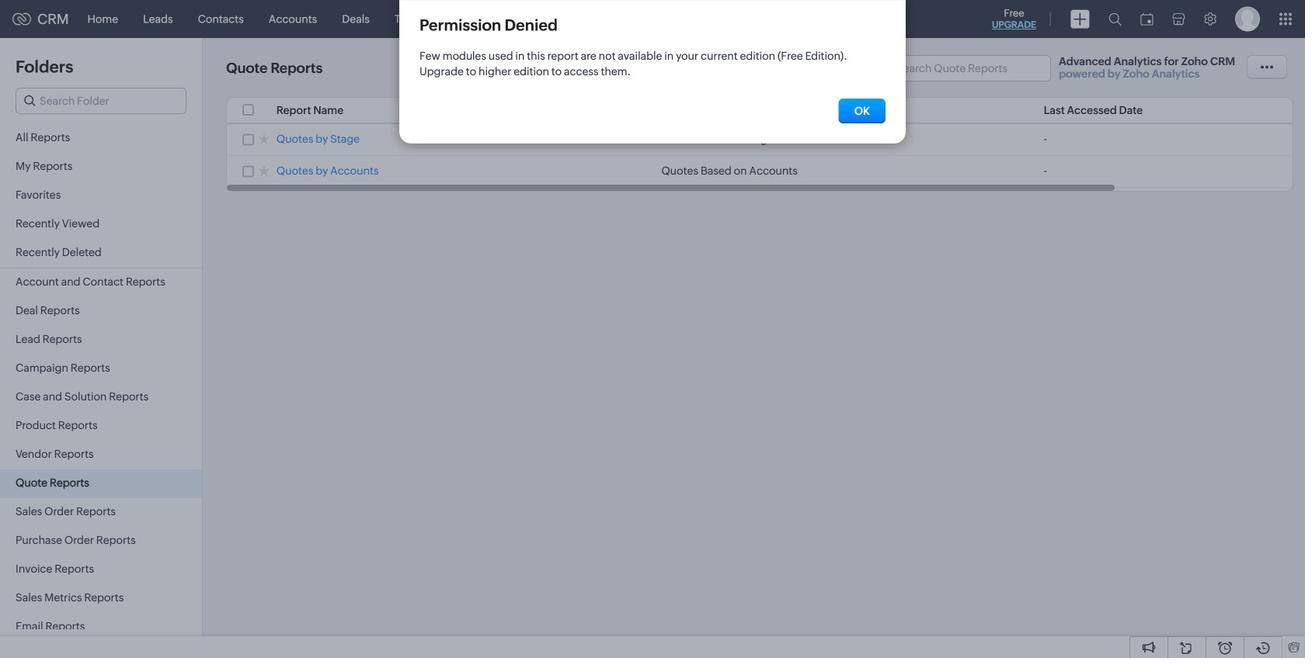 Task type: vqa. For each thing, say whether or not it's contained in the screenshot.
Create Menu element
no



Task type: locate. For each thing, give the bounding box(es) containing it.
Search Quote Reports text field
[[873, 56, 1050, 81]]

Search Folder text field
[[16, 89, 186, 113]]

calendar image
[[1140, 13, 1154, 25]]

profile element
[[1226, 0, 1269, 38]]

search element
[[1099, 0, 1131, 38]]

logo image
[[12, 13, 31, 25]]

search image
[[1109, 12, 1122, 26]]



Task type: describe. For each thing, give the bounding box(es) containing it.
profile image
[[1235, 7, 1260, 31]]



